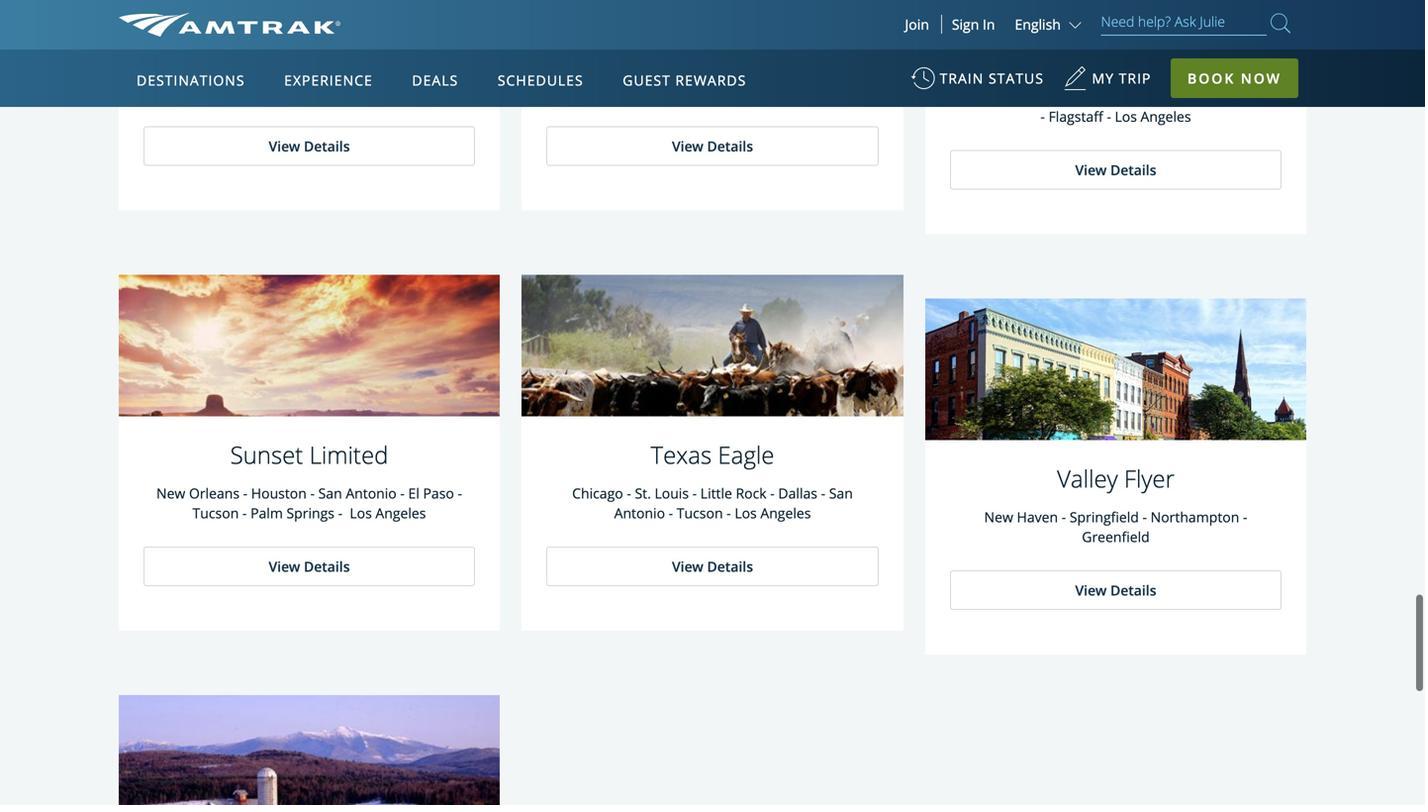 Task type: locate. For each thing, give the bounding box(es) containing it.
details for flyer
[[1111, 581, 1157, 600]]

- down the 'washington'
[[671, 83, 675, 102]]

details down experience on the left top
[[304, 136, 350, 155]]

view details link down chicago - kansas city, mo - la junta - albuquerque - flagstaff - los angeles
[[951, 150, 1282, 190]]

1 vertical spatial antonio
[[615, 503, 665, 522]]

eagle
[[718, 438, 775, 471]]

application
[[193, 165, 668, 443]]

- right haven
[[1062, 508, 1067, 526]]

search icon image
[[1272, 9, 1291, 37]]

view details
[[269, 136, 350, 155], [672, 136, 754, 155], [1076, 160, 1157, 179], [269, 557, 350, 576], [672, 557, 754, 576], [1076, 581, 1157, 600]]

antonio inside chicago - st. louis - little rock - dallas - san antonio - tucson - los angeles
[[615, 503, 665, 522]]

in
[[983, 15, 996, 34]]

tucson inside "new orleans - houston - san antonio - el paso - tucson - palm springs -  los angeles"
[[193, 503, 239, 522]]

1 tucson from the left
[[193, 503, 239, 522]]

- left kansas
[[1008, 87, 1013, 106]]

deals
[[412, 71, 459, 90]]

view details down chicago - st. louis - little rock - dallas - san antonio - tucson - los angeles
[[672, 557, 754, 576]]

los down rock
[[735, 503, 757, 522]]

albuquerque
[[1195, 87, 1280, 106]]

view for southwest
[[1076, 160, 1107, 179]]

- right area/sacramento
[[425, 63, 429, 82]]

view for sunset
[[269, 557, 300, 576]]

chicago left st. on the bottom of page
[[573, 484, 624, 502]]

angeles down el
[[376, 503, 426, 522]]

view details down the greenfield
[[1076, 581, 1157, 600]]

trip
[[1120, 69, 1152, 88]]

el
[[409, 484, 420, 502]]

antonio left el
[[346, 484, 397, 502]]

view details link down chicago - st. louis - little rock - dallas - san antonio - tucson - los angeles
[[547, 547, 879, 586]]

view down bakersfield/southern
[[269, 136, 300, 155]]

dallas
[[779, 484, 818, 502]]

texas
[[651, 438, 712, 471]]

view down chicago - st. louis - little rock - dallas - san antonio - tucson - los angeles
[[672, 557, 704, 576]]

- right dallas
[[822, 484, 826, 502]]

chicago - kansas city, mo - la junta - albuquerque - flagstaff - los angeles
[[953, 87, 1280, 126]]

tucson down "little"
[[677, 503, 723, 522]]

antonio
[[346, 484, 397, 502], [615, 503, 665, 522]]

/
[[731, 18, 739, 50]]

details down springs on the left of page
[[304, 557, 350, 576]]

my trip
[[1093, 69, 1152, 88]]

orleans
[[189, 484, 240, 502]]

1 vertical spatial chicago
[[573, 484, 624, 502]]

1 vertical spatial los
[[735, 503, 757, 522]]

new haven - springfield - northampton - greenfield
[[985, 508, 1248, 546]]

2 horizontal spatial new
[[985, 508, 1014, 526]]

2 vertical spatial new
[[985, 508, 1014, 526]]

details down orlando
[[707, 136, 754, 155]]

new inside new haven - springfield - northampton - greenfield
[[985, 508, 1014, 526]]

angeles inside chicago - kansas city, mo - la junta - albuquerque - flagstaff - los angeles
[[1141, 107, 1192, 126]]

- left el
[[400, 484, 405, 502]]

los down la on the top right
[[1116, 107, 1138, 126]]

view details link for eagle
[[547, 547, 879, 586]]

los inside chicago - kansas city, mo - la junta - albuquerque - flagstaff - los angeles
[[1116, 107, 1138, 126]]

orlando
[[679, 83, 732, 102]]

little
[[701, 484, 733, 502]]

view details for limited
[[269, 557, 350, 576]]

limited
[[310, 438, 389, 471]]

view details link down orlando
[[547, 126, 879, 166]]

angeles down junta
[[1141, 107, 1192, 126]]

view down flagstaff
[[1076, 160, 1107, 179]]

details down chicago - st. louis - little rock - dallas - san antonio - tucson - los angeles
[[707, 557, 754, 576]]

antonio down st. on the bottom of page
[[615, 503, 665, 522]]

1 horizontal spatial angeles
[[761, 503, 811, 522]]

0 horizontal spatial chicago
[[573, 484, 624, 502]]

savannah
[[799, 63, 863, 82]]

view for texas
[[672, 557, 704, 576]]

view details down chicago - kansas city, mo - la junta - albuquerque - flagstaff - los angeles
[[1076, 160, 1157, 179]]

- up orlando
[[709, 63, 714, 82]]

view details link down the greenfield
[[951, 570, 1282, 610]]

san up springs on the left of page
[[318, 484, 342, 502]]

rock
[[736, 484, 767, 502]]

- left "little"
[[693, 484, 697, 502]]

view details for joaquins
[[269, 136, 350, 155]]

view details link for limited
[[144, 547, 475, 586]]

view details for eagle
[[672, 557, 754, 576]]

sign in button
[[952, 15, 996, 34]]

tucson down orleans
[[193, 503, 239, 522]]

view for silver
[[672, 136, 704, 155]]

chicago
[[953, 87, 1005, 106], [573, 484, 624, 502]]

view down palm
[[269, 557, 300, 576]]

san up francisco
[[241, 18, 281, 50]]

- right orleans
[[243, 484, 248, 502]]

charleston
[[717, 63, 788, 82]]

-
[[425, 63, 429, 82], [621, 63, 625, 82], [709, 63, 714, 82], [791, 63, 796, 82], [866, 63, 871, 82], [671, 83, 675, 102], [735, 83, 740, 102], [1008, 87, 1013, 106], [1124, 87, 1128, 106], [1187, 87, 1191, 106], [1041, 107, 1046, 126], [1107, 107, 1112, 126], [243, 484, 248, 502], [310, 484, 315, 502], [400, 484, 405, 502], [458, 484, 462, 502], [627, 484, 632, 502], [693, 484, 697, 502], [771, 484, 775, 502], [822, 484, 826, 502], [243, 503, 247, 522], [338, 503, 343, 522], [669, 503, 674, 522], [727, 503, 731, 522], [1062, 508, 1067, 526], [1143, 508, 1148, 526], [1244, 508, 1248, 526]]

view details down bakersfield/southern
[[269, 136, 350, 155]]

status
[[989, 69, 1045, 88]]

join button
[[894, 15, 943, 34]]

rewards
[[676, 71, 747, 90]]

1 horizontal spatial chicago
[[953, 87, 1005, 106]]

details down the greenfield
[[1111, 581, 1157, 600]]

2 horizontal spatial angeles
[[1141, 107, 1192, 126]]

train status
[[940, 69, 1045, 88]]

silver service / palmetto
[[585, 18, 841, 50]]

city,
[[1065, 87, 1093, 106]]

san
[[241, 18, 281, 50], [190, 63, 213, 82], [318, 484, 342, 502], [830, 484, 853, 502]]

san francisco bay area/sacramento - bakersfield/southern california
[[190, 63, 429, 102]]

0 vertical spatial new
[[555, 63, 584, 82]]

san left francisco
[[190, 63, 213, 82]]

banner
[[0, 0, 1426, 457]]

- right junta
[[1187, 87, 1191, 106]]

- up springs on the left of page
[[310, 484, 315, 502]]

view details link down bakersfield/southern
[[144, 126, 475, 166]]

0 horizontal spatial antonio
[[346, 484, 397, 502]]

jacksonville
[[593, 83, 667, 102]]

- down kansas
[[1041, 107, 1046, 126]]

regions map image
[[193, 165, 668, 443]]

chicago inside chicago - st. louis - little rock - dallas - san antonio - tucson - los angeles
[[573, 484, 624, 502]]

1 vertical spatial new
[[156, 484, 185, 502]]

view
[[269, 136, 300, 155], [672, 136, 704, 155], [1076, 160, 1107, 179], [269, 557, 300, 576], [672, 557, 704, 576], [1076, 581, 1107, 600]]

chicago for southwest chief
[[953, 87, 1005, 106]]

1 horizontal spatial antonio
[[615, 503, 665, 522]]

los
[[1116, 107, 1138, 126], [735, 503, 757, 522]]

san right dallas
[[830, 484, 853, 502]]

- down mo
[[1107, 107, 1112, 126]]

train
[[940, 69, 985, 88]]

new inside "new orleans - houston - san antonio - el paso - tucson - palm springs -  los angeles"
[[156, 484, 185, 502]]

2 tucson from the left
[[677, 503, 723, 522]]

flagstaff
[[1049, 107, 1104, 126]]

- right york
[[621, 63, 625, 82]]

angeles inside "new orleans - houston - san antonio - el paso - tucson - palm springs -  los angeles"
[[376, 503, 426, 522]]

haven
[[1017, 508, 1059, 526]]

0 horizontal spatial los
[[735, 503, 757, 522]]

new left haven
[[985, 508, 1014, 526]]

0 horizontal spatial new
[[156, 484, 185, 502]]

junta
[[1150, 87, 1183, 106]]

details
[[304, 136, 350, 155], [707, 136, 754, 155], [1111, 160, 1157, 179], [304, 557, 350, 576], [707, 557, 754, 576], [1111, 581, 1157, 600]]

deals button
[[404, 52, 467, 108]]

book now
[[1188, 69, 1282, 88]]

new for valley flyer
[[985, 508, 1014, 526]]

view details down springs on the left of page
[[269, 557, 350, 576]]

tampa/miami
[[743, 83, 833, 102]]

service
[[649, 18, 724, 50]]

view for san
[[269, 136, 300, 155]]

new left york
[[555, 63, 584, 82]]

new inside new york - washington - charleston - savannah - jacksonville - orlando - tampa/miami
[[555, 63, 584, 82]]

louis
[[655, 484, 689, 502]]

angeles
[[1141, 107, 1192, 126], [376, 503, 426, 522], [761, 503, 811, 522]]

view details link for joaquins
[[144, 126, 475, 166]]

0 horizontal spatial tucson
[[193, 503, 239, 522]]

area/sacramento
[[309, 63, 421, 82]]

destinations button
[[129, 52, 253, 108]]

- up tampa/miami
[[791, 63, 796, 82]]

los inside chicago - st. louis - little rock - dallas - san antonio - tucson - los angeles
[[735, 503, 757, 522]]

- up the greenfield
[[1143, 508, 1148, 526]]

my
[[1093, 69, 1115, 88]]

springfield
[[1070, 508, 1140, 526]]

new left orleans
[[156, 484, 185, 502]]

0 horizontal spatial angeles
[[376, 503, 426, 522]]

- right rock
[[771, 484, 775, 502]]

view for valley
[[1076, 581, 1107, 600]]

new
[[555, 63, 584, 82], [156, 484, 185, 502], [985, 508, 1014, 526]]

angeles down dallas
[[761, 503, 811, 522]]

1 horizontal spatial tucson
[[677, 503, 723, 522]]

view details down orlando
[[672, 136, 754, 155]]

chicago left kansas
[[953, 87, 1005, 106]]

california
[[349, 83, 411, 102]]

details for chief
[[1111, 160, 1157, 179]]

amtrak image
[[119, 13, 341, 37]]

angeles inside chicago - st. louis - little rock - dallas - san antonio - tucson - los angeles
[[761, 503, 811, 522]]

springs
[[287, 503, 335, 522]]

0 vertical spatial chicago
[[953, 87, 1005, 106]]

view down orlando
[[672, 136, 704, 155]]

view details link down springs on the left of page
[[144, 547, 475, 586]]

kansas
[[1016, 87, 1062, 106]]

paso
[[423, 484, 454, 502]]

view down the greenfield
[[1076, 581, 1107, 600]]

- down 'louis'
[[669, 503, 674, 522]]

palmetto
[[745, 18, 841, 50]]

view details for chief
[[1076, 160, 1157, 179]]

tucson
[[193, 503, 239, 522], [677, 503, 723, 522]]

chicago inside chicago - kansas city, mo - la junta - albuquerque - flagstaff - los angeles
[[953, 87, 1005, 106]]

details down chicago - kansas city, mo - la junta - albuquerque - flagstaff - los angeles
[[1111, 160, 1157, 179]]

bay
[[281, 63, 305, 82]]

0 vertical spatial antonio
[[346, 484, 397, 502]]

1 horizontal spatial los
[[1116, 107, 1138, 126]]

1 horizontal spatial new
[[555, 63, 584, 82]]

view details link
[[144, 126, 475, 166], [547, 126, 879, 166], [951, 150, 1282, 190], [144, 547, 475, 586], [547, 547, 879, 586], [951, 570, 1282, 610]]

york
[[588, 63, 617, 82]]

0 vertical spatial los
[[1116, 107, 1138, 126]]



Task type: vqa. For each thing, say whether or not it's contained in the screenshot.
Southwest Chief's Chicago
yes



Task type: describe. For each thing, give the bounding box(es) containing it.
now
[[1242, 69, 1282, 88]]

my trip button
[[1064, 59, 1152, 108]]

- right savannah
[[866, 63, 871, 82]]

antonio inside "new orleans - houston - san antonio - el paso - tucson - palm springs -  los angeles"
[[346, 484, 397, 502]]

sign in
[[952, 15, 996, 34]]

join
[[906, 15, 930, 34]]

view details for flyer
[[1076, 581, 1157, 600]]

details for service
[[707, 136, 754, 155]]

details for joaquins
[[304, 136, 350, 155]]

new for sunset limited
[[156, 484, 185, 502]]

san joaquins
[[241, 18, 378, 50]]

banner containing join
[[0, 0, 1426, 457]]

angeles for texas eagle
[[761, 503, 811, 522]]

- right paso
[[458, 484, 462, 502]]

Please enter your search item search field
[[1102, 10, 1268, 36]]

valley
[[1058, 462, 1119, 495]]

la
[[1132, 87, 1146, 106]]

experience button
[[276, 52, 381, 108]]

palm
[[251, 503, 283, 522]]

- right northampton
[[1244, 508, 1248, 526]]

angeles for sunset limited
[[376, 503, 426, 522]]

texas eagle
[[651, 438, 775, 471]]

flyer
[[1125, 462, 1175, 495]]

new for silver service / palmetto
[[555, 63, 584, 82]]

greenfield
[[1083, 527, 1150, 546]]

book now button
[[1172, 58, 1299, 98]]

view details link for flyer
[[951, 570, 1282, 610]]

- down charleston
[[735, 83, 740, 102]]

silver
[[585, 18, 642, 50]]

english
[[1015, 15, 1061, 34]]

sunset limited
[[230, 438, 389, 471]]

san inside san francisco bay area/sacramento - bakersfield/southern california
[[190, 63, 213, 82]]

sunset
[[230, 438, 303, 471]]

schedules link
[[490, 50, 592, 107]]

- inside san francisco bay area/sacramento - bakersfield/southern california
[[425, 63, 429, 82]]

new york - washington - charleston - savannah - jacksonville - orlando - tampa/miami
[[555, 63, 871, 102]]

english button
[[1015, 15, 1087, 34]]

details for eagle
[[707, 557, 754, 576]]

st.
[[635, 484, 651, 502]]

view details link for service
[[547, 126, 879, 166]]

view details for service
[[672, 136, 754, 155]]

houston
[[251, 484, 307, 502]]

guest rewards button
[[615, 52, 755, 108]]

destinations
[[137, 71, 245, 90]]

mo
[[1097, 87, 1120, 106]]

bakersfield/southern
[[208, 83, 345, 102]]

valley flyer
[[1058, 462, 1175, 495]]

chicago for texas eagle
[[573, 484, 624, 502]]

tucson inside chicago - st. louis - little rock - dallas - san antonio - tucson - los angeles
[[677, 503, 723, 522]]

experience
[[284, 71, 373, 90]]

- left la on the top right
[[1124, 87, 1128, 106]]

view details link for chief
[[951, 150, 1282, 190]]

southwest
[[1030, 42, 1142, 74]]

san inside chicago - st. louis - little rock - dallas - san antonio - tucson - los angeles
[[830, 484, 853, 502]]

joaquins
[[287, 18, 378, 50]]

northampton
[[1151, 508, 1240, 526]]

book
[[1188, 69, 1236, 88]]

- right springs on the left of page
[[338, 503, 343, 522]]

southwest chief
[[1030, 42, 1203, 74]]

chicago - st. louis - little rock - dallas - san antonio - tucson - los angeles
[[573, 484, 853, 522]]

san inside "new orleans - houston - san antonio - el paso - tucson - palm springs -  los angeles"
[[318, 484, 342, 502]]

chief
[[1149, 42, 1203, 74]]

schedules
[[498, 71, 584, 90]]

francisco
[[217, 63, 278, 82]]

guest rewards
[[623, 71, 747, 90]]

- down "little"
[[727, 503, 731, 522]]

- left st. on the bottom of page
[[627, 484, 632, 502]]

- left palm
[[243, 503, 247, 522]]

train status link
[[912, 59, 1045, 108]]

washington
[[629, 63, 706, 82]]

sign
[[952, 15, 980, 34]]

new orleans - houston - san antonio - el paso - tucson - palm springs -  los angeles
[[156, 484, 462, 522]]

details for limited
[[304, 557, 350, 576]]

guest
[[623, 71, 671, 90]]



